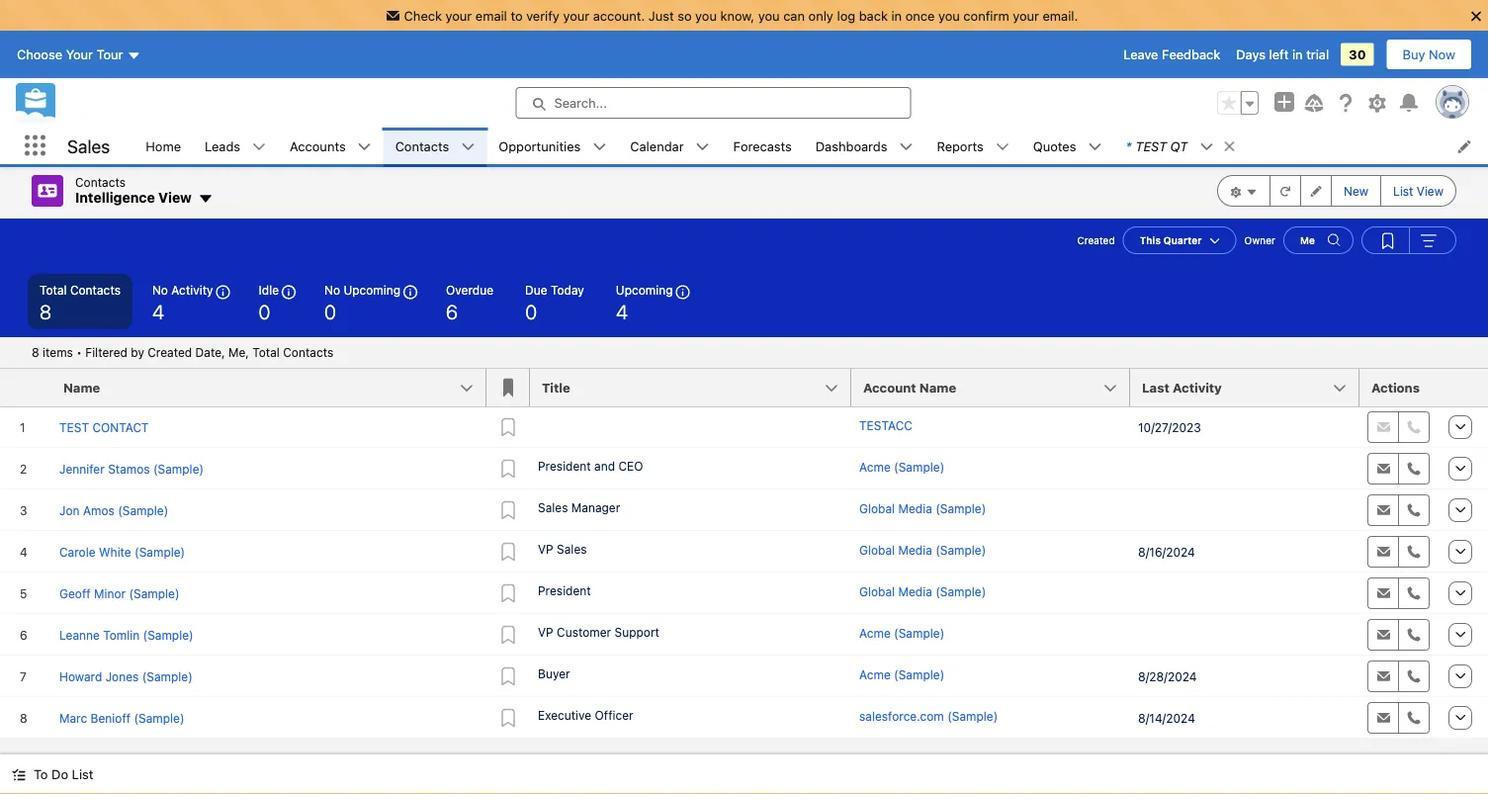 Task type: describe. For each thing, give the bounding box(es) containing it.
cell for customer
[[1130, 614, 1360, 656]]

10/27/2023
[[1138, 420, 1201, 434]]

test
[[1136, 138, 1167, 153]]

group containing new
[[1217, 175, 1457, 207]]

leave feedback
[[1124, 47, 1221, 62]]

date,
[[195, 346, 225, 359]]

due today 0
[[525, 283, 584, 323]]

due
[[525, 283, 548, 297]]

0 vertical spatial group
[[1217, 91, 1259, 115]]

cell for manager
[[1130, 489, 1360, 531]]

text default image for *
[[1200, 140, 1214, 154]]

8 items • filtered by created date, me, total contacts
[[32, 346, 333, 359]]

this quarter
[[1140, 234, 1202, 246]]

vp for vp customer support
[[538, 625, 553, 639]]

cell up ceo
[[530, 406, 851, 448]]

0 horizontal spatial in
[[891, 8, 902, 23]]

1 vertical spatial in
[[1292, 47, 1303, 62]]

no upcoming
[[324, 283, 401, 297]]

title cell
[[530, 369, 863, 407]]

1 upcoming from the left
[[344, 283, 401, 297]]

home link
[[134, 128, 193, 164]]

contacts inside total contacts 8
[[70, 283, 121, 297]]

list item containing *
[[1114, 128, 1245, 164]]

forecasts link
[[721, 128, 804, 164]]

contacts up the name cell
[[283, 346, 333, 359]]

only
[[808, 8, 834, 23]]

accounts link
[[278, 128, 358, 164]]

view for list view
[[1417, 184, 1444, 198]]

3 your from the left
[[1013, 8, 1039, 23]]

4 for no activity
[[152, 300, 164, 323]]

opportunities list item
[[487, 128, 618, 164]]

total contacts 8
[[40, 283, 121, 323]]

text default image for accounts
[[358, 140, 371, 154]]

quotes link
[[1021, 128, 1088, 164]]

list view button
[[1381, 175, 1457, 207]]

account name button
[[851, 369, 1130, 406]]

grid containing name
[[0, 369, 1488, 740]]

0 horizontal spatial created
[[148, 346, 192, 359]]

qt
[[1170, 138, 1188, 153]]

to
[[511, 8, 523, 23]]

president for president
[[538, 583, 591, 597]]

this
[[1140, 234, 1161, 246]]

dashboards list item
[[804, 128, 925, 164]]

do
[[51, 767, 68, 782]]

tour
[[97, 47, 123, 62]]

search...
[[554, 96, 607, 110]]

to do list
[[34, 767, 93, 782]]

name inside button
[[920, 380, 956, 395]]

dashboards
[[816, 138, 887, 153]]

activity for no activity
[[171, 283, 213, 297]]

idle
[[259, 283, 279, 297]]

8/28/2024
[[1138, 669, 1197, 683]]

to
[[34, 767, 48, 782]]

2 upcoming from the left
[[616, 283, 673, 297]]

leads
[[205, 138, 240, 153]]

email
[[475, 8, 507, 23]]

me button
[[1283, 226, 1354, 254]]

text default image for leads
[[252, 140, 266, 154]]

1 you from the left
[[695, 8, 717, 23]]

no for 4
[[152, 283, 168, 297]]

know,
[[720, 8, 755, 23]]

so
[[678, 8, 692, 23]]

can
[[783, 8, 805, 23]]

list view
[[1393, 184, 1444, 198]]

your
[[66, 47, 93, 62]]

vp sales
[[538, 542, 587, 556]]

days
[[1236, 47, 1266, 62]]

action image
[[1439, 369, 1488, 406]]

log
[[837, 8, 856, 23]]

now
[[1429, 47, 1456, 62]]

0 for idle
[[259, 300, 270, 323]]

president for president and ceo
[[538, 459, 591, 473]]

buy now button
[[1386, 39, 1472, 70]]

text default image for dashboards
[[899, 140, 913, 154]]

accounts
[[290, 138, 346, 153]]

list inside group
[[1393, 184, 1414, 198]]

vp customer support
[[538, 625, 660, 639]]

text default image for reports
[[996, 140, 1009, 154]]

calendar list item
[[618, 128, 721, 164]]

text default image for quotes
[[1088, 140, 1102, 154]]

just
[[649, 8, 674, 23]]

8 inside total contacts 8
[[40, 300, 51, 323]]

ceo
[[618, 459, 643, 473]]

leads link
[[193, 128, 252, 164]]

check your email to verify your account. just so you know, you can only log back in once you confirm your email.
[[404, 8, 1078, 23]]

account.
[[593, 8, 645, 23]]

owner
[[1245, 235, 1276, 246]]

back
[[859, 8, 888, 23]]

trial
[[1306, 47, 1329, 62]]

quarter
[[1164, 234, 1202, 246]]

8/14/2024
[[1138, 711, 1195, 725]]

calendar
[[630, 138, 684, 153]]

feedback
[[1162, 47, 1221, 62]]

* test qt
[[1126, 138, 1188, 153]]

dashboards link
[[804, 128, 899, 164]]

no activity
[[152, 283, 213, 297]]

text default image inside to do list button
[[12, 768, 26, 782]]

reports
[[937, 138, 984, 153]]

this quarter button
[[1123, 226, 1237, 254]]

view for intelligence view
[[158, 189, 192, 206]]

quotes
[[1033, 138, 1076, 153]]

me,
[[228, 346, 249, 359]]



Task type: locate. For each thing, give the bounding box(es) containing it.
executive officer
[[538, 708, 633, 722]]

leads list item
[[193, 128, 278, 164]]

text default image
[[252, 140, 266, 154], [461, 140, 475, 154], [696, 140, 710, 154], [996, 140, 1009, 154], [12, 768, 26, 782]]

created left this
[[1077, 235, 1115, 246]]

cell down 8/16/2024
[[1130, 573, 1360, 614]]

2 no from the left
[[324, 283, 340, 297]]

1 horizontal spatial 0
[[324, 300, 336, 323]]

last activity button
[[1130, 369, 1360, 406]]

1 vertical spatial 8
[[32, 346, 39, 359]]

buyer
[[538, 667, 570, 680]]

2 vertical spatial group
[[1362, 226, 1457, 254]]

0 down "no upcoming"
[[324, 300, 336, 323]]

1 horizontal spatial in
[[1292, 47, 1303, 62]]

1 vertical spatial sales
[[538, 500, 568, 514]]

you right so
[[695, 8, 717, 23]]

2 president from the top
[[538, 583, 591, 597]]

choose your tour
[[17, 47, 123, 62]]

buy now
[[1403, 47, 1456, 62]]

created
[[1077, 235, 1115, 246], [148, 346, 192, 359]]

new button
[[1331, 175, 1382, 207]]

1 horizontal spatial upcoming
[[616, 283, 673, 297]]

last activity cell
[[1130, 369, 1372, 407]]

manager
[[571, 500, 620, 514]]

me
[[1300, 234, 1315, 246]]

buy
[[1403, 47, 1425, 62]]

contacts inside 'list item'
[[395, 138, 449, 153]]

contacts list item
[[383, 128, 487, 164]]

officer
[[595, 708, 633, 722]]

1 horizontal spatial created
[[1077, 235, 1115, 246]]

8 items • filtered by created date, me, total contacts status
[[32, 346, 333, 359]]

1 horizontal spatial name
[[920, 380, 956, 395]]

no for 0
[[324, 283, 340, 297]]

6
[[446, 300, 458, 323]]

total inside total contacts 8
[[40, 283, 67, 297]]

0 vertical spatial list
[[1393, 184, 1414, 198]]

text default image inside leads list item
[[252, 140, 266, 154]]

0 horizontal spatial name
[[63, 380, 100, 395]]

2 your from the left
[[563, 8, 590, 23]]

action cell
[[1439, 369, 1488, 407]]

0 horizontal spatial no
[[152, 283, 168, 297]]

text default image inside dashboards list item
[[899, 140, 913, 154]]

today
[[551, 283, 584, 297]]

1 name from the left
[[63, 380, 100, 395]]

once
[[906, 8, 935, 23]]

president
[[538, 459, 591, 473], [538, 583, 591, 597]]

in right the back
[[891, 8, 902, 23]]

2 vertical spatial sales
[[557, 542, 587, 556]]

2 horizontal spatial you
[[938, 8, 960, 23]]

4 down no activity
[[152, 300, 164, 323]]

1 horizontal spatial you
[[758, 8, 780, 23]]

no
[[152, 283, 168, 297], [324, 283, 340, 297]]

contacts link
[[383, 128, 461, 164]]

contacts right accounts list item
[[395, 138, 449, 153]]

group down "list view" button
[[1362, 226, 1457, 254]]

overdue
[[446, 283, 494, 297]]

0 horizontal spatial view
[[158, 189, 192, 206]]

your left email. on the right
[[1013, 8, 1039, 23]]

list
[[134, 128, 1488, 164]]

filtered
[[85, 346, 127, 359]]

grid
[[0, 369, 1488, 740]]

search... button
[[516, 87, 911, 119]]

confirm
[[964, 8, 1009, 23]]

4 right due today 0
[[616, 300, 628, 323]]

name
[[63, 380, 100, 395], [920, 380, 956, 395]]

text default image for opportunities
[[593, 140, 606, 154]]

executive
[[538, 708, 592, 722]]

account
[[863, 380, 916, 395]]

1 vertical spatial activity
[[1173, 380, 1222, 395]]

1 vertical spatial total
[[252, 346, 280, 359]]

text default image for calendar
[[696, 140, 710, 154]]

8 left items
[[32, 346, 39, 359]]

name button
[[51, 369, 487, 406]]

sales for sales manager
[[538, 500, 568, 514]]

title button
[[530, 369, 851, 406]]

list right do
[[72, 767, 93, 782]]

actions cell
[[1360, 369, 1439, 407]]

2 you from the left
[[758, 8, 780, 23]]

your left email
[[446, 8, 472, 23]]

list containing home
[[134, 128, 1488, 164]]

account name cell
[[851, 369, 1142, 407]]

0 horizontal spatial you
[[695, 8, 717, 23]]

1 vertical spatial president
[[538, 583, 591, 597]]

home
[[146, 138, 181, 153]]

by
[[131, 346, 144, 359]]

reports link
[[925, 128, 996, 164]]

list item
[[1114, 128, 1245, 164]]

your right verify
[[563, 8, 590, 23]]

cell down last activity cell
[[1130, 448, 1360, 489]]

opportunities
[[499, 138, 581, 153]]

group up me button
[[1217, 175, 1457, 207]]

total up items
[[40, 283, 67, 297]]

0 down due
[[525, 300, 537, 323]]

text default image left to
[[12, 768, 26, 782]]

you right once
[[938, 8, 960, 23]]

important cell
[[487, 369, 530, 407]]

sales up vp sales
[[538, 500, 568, 514]]

upcoming right the today
[[616, 283, 673, 297]]

name inside 'button'
[[63, 380, 100, 395]]

0 vertical spatial sales
[[67, 135, 110, 156]]

to do list button
[[0, 755, 105, 794]]

president left and
[[538, 459, 591, 473]]

cell up 8/28/2024
[[1130, 614, 1360, 656]]

0 inside due today 0
[[525, 300, 537, 323]]

text default image
[[1223, 139, 1236, 153], [358, 140, 371, 154], [593, 140, 606, 154], [899, 140, 913, 154], [1088, 140, 1102, 154], [1200, 140, 1214, 154], [198, 191, 213, 207]]

view inside button
[[1417, 184, 1444, 198]]

president down vp sales
[[538, 583, 591, 597]]

contacts
[[395, 138, 449, 153], [75, 175, 126, 189], [70, 283, 121, 297], [283, 346, 333, 359]]

activity
[[171, 283, 213, 297], [1173, 380, 1222, 395]]

1 horizontal spatial activity
[[1173, 380, 1222, 395]]

president and ceo
[[538, 459, 643, 473]]

list
[[1393, 184, 1414, 198], [72, 767, 93, 782]]

30
[[1349, 47, 1366, 62]]

name right account
[[920, 380, 956, 395]]

key performance indicators group
[[0, 274, 1488, 337]]

1 your from the left
[[446, 8, 472, 23]]

intelligence
[[75, 189, 155, 206]]

1 horizontal spatial view
[[1417, 184, 1444, 198]]

accounts list item
[[278, 128, 383, 164]]

activity inside key performance indicators group
[[171, 283, 213, 297]]

0 horizontal spatial activity
[[171, 283, 213, 297]]

sales for sales
[[67, 135, 110, 156]]

no up 8 items • filtered by created date, me, total contacts
[[152, 283, 168, 297]]

row number cell
[[0, 369, 51, 407]]

8/16/2024
[[1138, 545, 1195, 559]]

vp for vp sales
[[538, 542, 553, 556]]

view right new button
[[1417, 184, 1444, 198]]

1 horizontal spatial no
[[324, 283, 340, 297]]

0 for no upcoming
[[324, 300, 336, 323]]

calendar link
[[618, 128, 696, 164]]

title
[[542, 380, 570, 395]]

intelligence view
[[75, 189, 192, 206]]

sales
[[67, 135, 110, 156], [538, 500, 568, 514], [557, 542, 587, 556]]

8 up items
[[40, 300, 51, 323]]

text default image for contacts
[[461, 140, 475, 154]]

2 horizontal spatial 0
[[525, 300, 537, 323]]

email.
[[1043, 8, 1078, 23]]

activity right last
[[1173, 380, 1222, 395]]

text default image right reports
[[996, 140, 1009, 154]]

1 no from the left
[[152, 283, 168, 297]]

customer
[[557, 625, 611, 639]]

1 vp from the top
[[538, 542, 553, 556]]

text default image inside the quotes list item
[[1088, 140, 1102, 154]]

overdue 6
[[446, 283, 494, 323]]

activity inside last activity button
[[1173, 380, 1222, 395]]

last
[[1142, 380, 1170, 395]]

your
[[446, 8, 472, 23], [563, 8, 590, 23], [1013, 8, 1039, 23]]

0 vertical spatial president
[[538, 459, 591, 473]]

verify
[[526, 8, 560, 23]]

name cell
[[51, 369, 498, 407]]

in right left at the top of the page
[[1292, 47, 1303, 62]]

text default image inside accounts list item
[[358, 140, 371, 154]]

1 horizontal spatial list
[[1393, 184, 1414, 198]]

sales manager
[[538, 500, 620, 514]]

0 horizontal spatial total
[[40, 283, 67, 297]]

activity for last activity
[[1173, 380, 1222, 395]]

opportunities link
[[487, 128, 593, 164]]

text default image inside opportunities list item
[[593, 140, 606, 154]]

and
[[594, 459, 615, 473]]

sales up the intelligence
[[67, 135, 110, 156]]

0 down idle at left
[[259, 300, 270, 323]]

4 for upcoming
[[616, 300, 628, 323]]

2 0 from the left
[[324, 300, 336, 323]]

in
[[891, 8, 902, 23], [1292, 47, 1303, 62]]

0 horizontal spatial 4
[[152, 300, 164, 323]]

1 vertical spatial list
[[72, 767, 93, 782]]

8
[[40, 300, 51, 323], [32, 346, 39, 359]]

1 4 from the left
[[152, 300, 164, 323]]

1 0 from the left
[[259, 300, 270, 323]]

0 horizontal spatial list
[[72, 767, 93, 782]]

0 vertical spatial total
[[40, 283, 67, 297]]

1 horizontal spatial 8
[[40, 300, 51, 323]]

0 vertical spatial vp
[[538, 542, 553, 556]]

upcoming left the "overdue" on the left top of the page
[[344, 283, 401, 297]]

items
[[43, 346, 73, 359]]

1 vertical spatial group
[[1217, 175, 1457, 207]]

2 name from the left
[[920, 380, 956, 395]]

0 vertical spatial created
[[1077, 235, 1115, 246]]

text default image inside the reports list item
[[996, 140, 1009, 154]]

list right new button
[[1393, 184, 1414, 198]]

0 horizontal spatial upcoming
[[344, 283, 401, 297]]

1 horizontal spatial your
[[563, 8, 590, 23]]

choose your tour button
[[16, 39, 142, 70]]

group
[[1217, 91, 1259, 115], [1217, 175, 1457, 207], [1362, 226, 1457, 254]]

sales down sales manager
[[557, 542, 587, 556]]

0 vertical spatial activity
[[171, 283, 213, 297]]

3 you from the left
[[938, 8, 960, 23]]

1 horizontal spatial 4
[[616, 300, 628, 323]]

0 horizontal spatial 0
[[259, 300, 270, 323]]

name down the •
[[63, 380, 100, 395]]

2 vp from the top
[[538, 625, 553, 639]]

new
[[1344, 184, 1369, 198]]

•
[[76, 346, 82, 359]]

days left in trial
[[1236, 47, 1329, 62]]

0 horizontal spatial 8
[[32, 346, 39, 359]]

vp down sales manager
[[538, 542, 553, 556]]

text default image right leads
[[252, 140, 266, 154]]

no right idle at left
[[324, 283, 340, 297]]

text default image down search... button
[[696, 140, 710, 154]]

activity up 8 items • filtered by created date, me, total contacts
[[171, 283, 213, 297]]

vp
[[538, 542, 553, 556], [538, 625, 553, 639]]

contacts up the intelligence
[[75, 175, 126, 189]]

leave feedback link
[[1124, 47, 1221, 62]]

2 4 from the left
[[616, 300, 628, 323]]

group down days
[[1217, 91, 1259, 115]]

upcoming
[[344, 283, 401, 297], [616, 283, 673, 297]]

cell up 8/16/2024
[[1130, 489, 1360, 531]]

0 vertical spatial in
[[891, 8, 902, 23]]

*
[[1126, 138, 1132, 153]]

reports list item
[[925, 128, 1021, 164]]

cell
[[530, 406, 851, 448], [1130, 448, 1360, 489], [1130, 489, 1360, 531], [1130, 573, 1360, 614], [1130, 614, 1360, 656]]

text default image inside contacts 'list item'
[[461, 140, 475, 154]]

check
[[404, 8, 442, 23]]

text default image inside calendar list item
[[696, 140, 710, 154]]

contacts up filtered
[[70, 283, 121, 297]]

you left can
[[758, 8, 780, 23]]

quotes list item
[[1021, 128, 1114, 164]]

1 president from the top
[[538, 459, 591, 473]]

cell for and
[[1130, 448, 1360, 489]]

0 horizontal spatial your
[[446, 8, 472, 23]]

actions
[[1372, 380, 1420, 395]]

2 horizontal spatial your
[[1013, 8, 1039, 23]]

created right by
[[148, 346, 192, 359]]

text default image left opportunities
[[461, 140, 475, 154]]

view down home
[[158, 189, 192, 206]]

3 0 from the left
[[525, 300, 537, 323]]

total right me,
[[252, 346, 280, 359]]

vp left customer
[[538, 625, 553, 639]]

1 horizontal spatial total
[[252, 346, 280, 359]]

row number image
[[0, 369, 51, 406]]

0 vertical spatial 8
[[40, 300, 51, 323]]

1 vertical spatial created
[[148, 346, 192, 359]]

account name
[[863, 380, 956, 395]]

1 vertical spatial vp
[[538, 625, 553, 639]]



Task type: vqa. For each thing, say whether or not it's contained in the screenshot.


